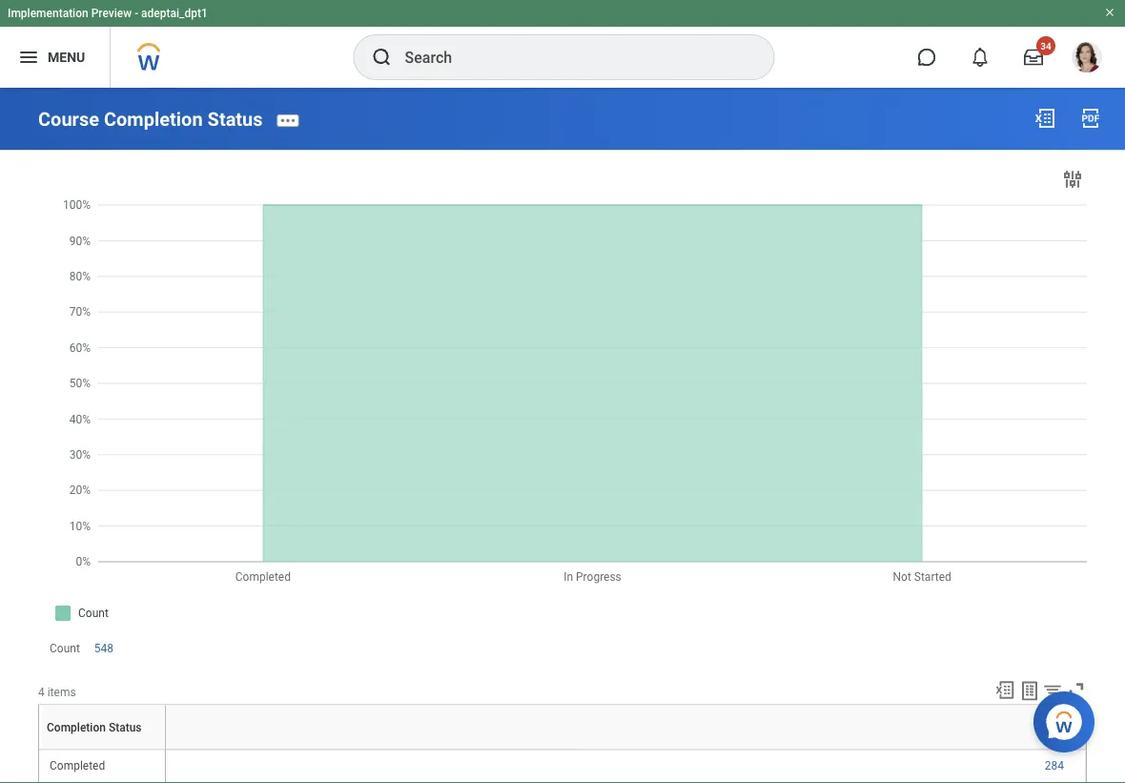 Task type: vqa. For each thing, say whether or not it's contained in the screenshot.
All in the top of the page
no



Task type: locate. For each thing, give the bounding box(es) containing it.
configure and view chart data image
[[1062, 168, 1085, 191]]

profile logan mcneil image
[[1073, 42, 1103, 76]]

view printable version (pdf) image
[[1080, 107, 1103, 130]]

4
[[38, 685, 45, 699]]

completion up the completion status button in the left bottom of the page
[[47, 721, 106, 734]]

completion right course
[[104, 108, 203, 130]]

count inside count 284
[[625, 750, 627, 751]]

count
[[50, 642, 80, 656], [1051, 721, 1081, 734], [625, 750, 627, 751]]

2 vertical spatial status
[[104, 750, 107, 751]]

1 horizontal spatial count
[[625, 750, 627, 751]]

course completion status
[[38, 108, 263, 130]]

notifications large image
[[971, 48, 990, 67]]

completion
[[104, 108, 203, 130], [47, 721, 106, 734], [99, 750, 104, 751]]

course completion status link
[[38, 108, 263, 130]]

toolbar
[[987, 680, 1088, 705]]

completion status down row element
[[99, 750, 107, 751]]

2 horizontal spatial count
[[1051, 721, 1081, 734]]

284 button
[[1046, 758, 1068, 773]]

inbox large image
[[1025, 48, 1044, 67]]

34 button
[[1013, 36, 1056, 78]]

row element
[[41, 706, 169, 750]]

course completion status main content
[[0, 88, 1126, 783]]

implementation preview -   adeptai_dpt1
[[8, 7, 208, 20]]

0 vertical spatial completion
[[104, 108, 203, 130]]

0 vertical spatial status
[[208, 108, 263, 130]]

2 vertical spatial completion
[[99, 750, 104, 751]]

adeptai_dpt1
[[141, 7, 208, 20]]

4 items
[[38, 685, 76, 699]]

2 vertical spatial count
[[625, 750, 627, 751]]

548 button
[[94, 641, 116, 657]]

548
[[94, 642, 114, 656]]

0 vertical spatial completion status
[[47, 721, 142, 734]]

0 horizontal spatial count
[[50, 642, 80, 656]]

completed element
[[50, 755, 105, 772]]

2 horizontal spatial status
[[208, 108, 263, 130]]

completion down row element
[[99, 750, 104, 751]]

284
[[1046, 759, 1065, 772]]

1 vertical spatial count
[[1051, 721, 1081, 734]]

1 vertical spatial completion status
[[99, 750, 107, 751]]

completion status button
[[99, 750, 107, 751]]

completion status inside row element
[[47, 721, 142, 734]]

1 vertical spatial status
[[109, 721, 142, 734]]

items
[[47, 685, 76, 699]]

menu
[[48, 49, 85, 65]]

completed
[[50, 759, 105, 772]]

export to excel image
[[1034, 107, 1057, 130]]

completion status up the completion status button in the left bottom of the page
[[47, 721, 142, 734]]

completion status
[[47, 721, 142, 734], [99, 750, 107, 751]]

1 horizontal spatial status
[[109, 721, 142, 734]]

1 vertical spatial completion
[[47, 721, 106, 734]]

status
[[208, 108, 263, 130], [109, 721, 142, 734], [104, 750, 107, 751]]



Task type: describe. For each thing, give the bounding box(es) containing it.
completion inside row element
[[47, 721, 106, 734]]

status inside row element
[[109, 721, 142, 734]]

export to excel image
[[995, 680, 1016, 701]]

count column header
[[166, 750, 1086, 751]]

search image
[[371, 46, 394, 69]]

select to filter grid data image
[[1043, 681, 1064, 701]]

toolbar inside course completion status main content
[[987, 680, 1088, 705]]

0 horizontal spatial status
[[104, 750, 107, 751]]

menu banner
[[0, 0, 1126, 88]]

menu button
[[0, 27, 110, 88]]

count 284
[[625, 750, 1065, 772]]

-
[[135, 7, 138, 20]]

export to worksheets image
[[1019, 680, 1042, 703]]

course
[[38, 108, 99, 130]]

34
[[1041, 40, 1052, 52]]

Search Workday  search field
[[405, 36, 735, 78]]

0 vertical spatial count
[[50, 642, 80, 656]]

implementation
[[8, 7, 88, 20]]

close environment banner image
[[1105, 7, 1116, 18]]

justify image
[[17, 46, 40, 69]]

fullscreen image
[[1067, 680, 1088, 701]]

preview
[[91, 7, 132, 20]]



